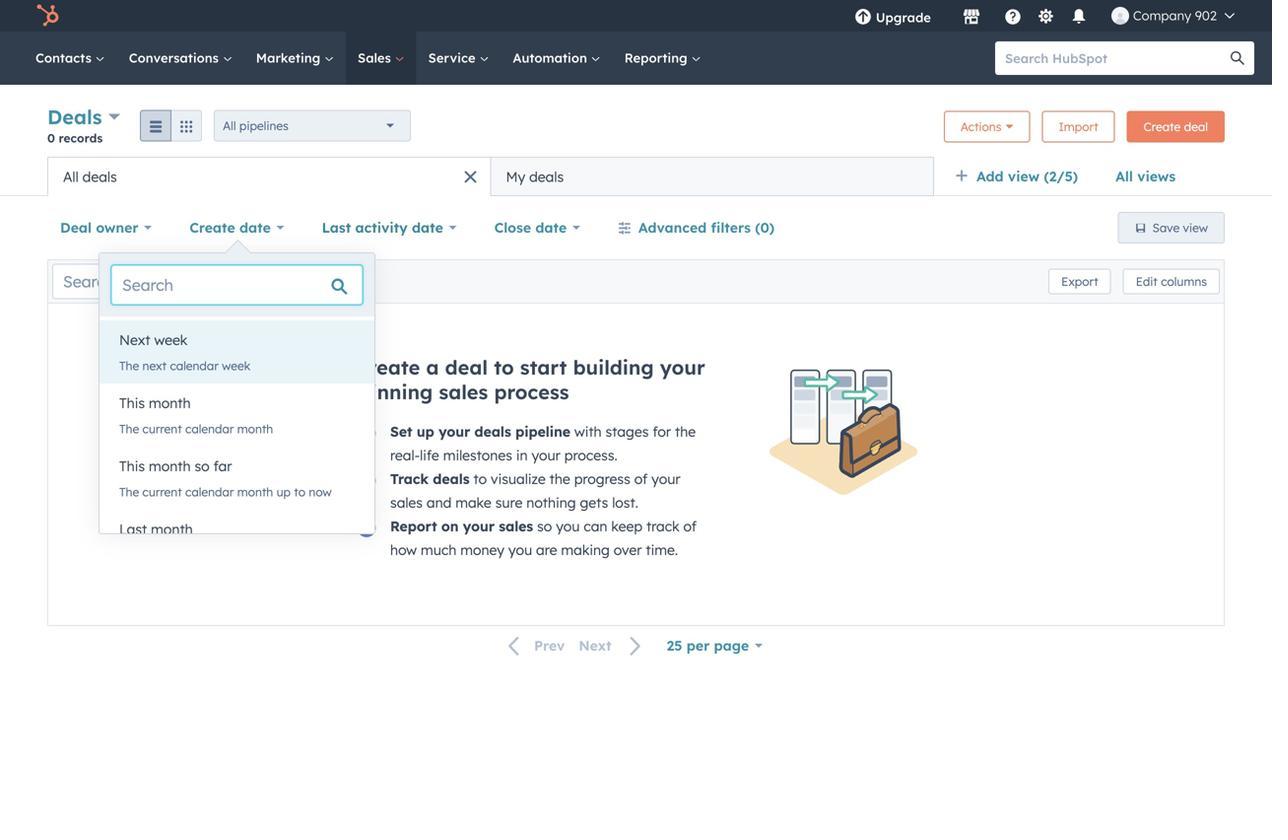 Task type: locate. For each thing, give the bounding box(es) containing it.
this inside this month the current calendar month
[[119, 394, 145, 412]]

create for create deal
[[1144, 119, 1181, 134]]

0 vertical spatial create
[[1144, 119, 1181, 134]]

month inside button
[[151, 521, 193, 538]]

sales
[[358, 50, 395, 66]]

sales down sure on the left of page
[[499, 518, 534, 535]]

1 horizontal spatial create
[[355, 355, 420, 380]]

0 horizontal spatial sales
[[390, 494, 423, 511]]

0 horizontal spatial date
[[240, 219, 271, 236]]

Search search field
[[111, 265, 363, 305]]

all deals
[[63, 168, 117, 185]]

your up for
[[660, 355, 706, 380]]

1 vertical spatial last
[[119, 521, 147, 538]]

all views
[[1116, 168, 1176, 185]]

next right prev
[[579, 637, 612, 654]]

current down next at top
[[143, 421, 182, 436]]

this for this month
[[119, 394, 145, 412]]

view inside button
[[1184, 220, 1209, 235]]

to left now
[[294, 485, 306, 499]]

this inside this month so far the current calendar month up to now
[[119, 457, 145, 475]]

the inside next week the next calendar week
[[119, 358, 139, 373]]

up left now
[[277, 485, 291, 499]]

up up life
[[417, 423, 435, 440]]

your inside create a deal to start building your winning sales process
[[660, 355, 706, 380]]

1 vertical spatial deal
[[445, 355, 488, 380]]

current
[[143, 421, 182, 436], [143, 485, 182, 499]]

current inside this month so far the current calendar month up to now
[[143, 485, 182, 499]]

records
[[59, 131, 103, 145]]

view right the add
[[1009, 168, 1040, 185]]

track
[[390, 470, 429, 488]]

to left start at the top left of page
[[494, 355, 514, 380]]

next week button
[[100, 320, 375, 360]]

process
[[494, 380, 569, 404]]

deal inside create a deal to start building your winning sales process
[[445, 355, 488, 380]]

up inside this month so far the current calendar month up to now
[[277, 485, 291, 499]]

1 horizontal spatial sales
[[439, 380, 488, 404]]

all down 0 records
[[63, 168, 79, 185]]

create
[[1144, 119, 1181, 134], [190, 219, 235, 236], [355, 355, 420, 380]]

close date
[[495, 219, 567, 236]]

1 vertical spatial view
[[1184, 220, 1209, 235]]

2 vertical spatial create
[[355, 355, 420, 380]]

0 horizontal spatial deal
[[445, 355, 488, 380]]

upgrade
[[876, 9, 932, 26]]

0 vertical spatial of
[[635, 470, 648, 488]]

2 vertical spatial sales
[[499, 518, 534, 535]]

1 horizontal spatial view
[[1184, 220, 1209, 235]]

0 horizontal spatial view
[[1009, 168, 1040, 185]]

real-
[[390, 447, 420, 464]]

a
[[426, 355, 439, 380]]

week up next week button
[[245, 295, 274, 310]]

0 horizontal spatial of
[[635, 470, 648, 488]]

2 horizontal spatial date
[[536, 219, 567, 236]]

month for this month the current calendar month
[[149, 394, 191, 412]]

marketplaces image
[[963, 9, 981, 27]]

month down next at top
[[149, 394, 191, 412]]

for
[[653, 423, 671, 440]]

last inside popup button
[[322, 219, 351, 236]]

0 vertical spatial last
[[322, 219, 351, 236]]

actions
[[961, 119, 1002, 134]]

over
[[614, 541, 642, 559]]

0 records
[[47, 131, 103, 145]]

1 vertical spatial create
[[190, 219, 235, 236]]

last inside button
[[119, 521, 147, 538]]

2 horizontal spatial create
[[1144, 119, 1181, 134]]

time.
[[646, 541, 678, 559]]

the up last month
[[119, 485, 139, 499]]

edit
[[1136, 274, 1158, 289]]

reporting link
[[613, 32, 713, 85]]

2 horizontal spatial sales
[[499, 518, 534, 535]]

so
[[195, 457, 210, 475], [537, 518, 552, 535]]

to inside to visualize the progress of your sales and make sure nothing gets lost.
[[474, 470, 487, 488]]

the up nothing
[[550, 470, 571, 488]]

list box containing next week
[[100, 257, 375, 573]]

settings image
[[1038, 8, 1055, 26]]

all views link
[[1103, 157, 1189, 196]]

deals
[[47, 105, 102, 129]]

calendar down far
[[185, 485, 234, 499]]

0 horizontal spatial all
[[63, 168, 79, 185]]

1 vertical spatial the
[[550, 470, 571, 488]]

deal up all views link
[[1185, 119, 1209, 134]]

upgrade image
[[855, 9, 872, 27]]

date right close
[[536, 219, 567, 236]]

nothing
[[527, 494, 576, 511]]

1 vertical spatial you
[[509, 541, 532, 559]]

create inside button
[[1144, 119, 1181, 134]]

this for this month so far
[[119, 457, 145, 475]]

process.
[[565, 447, 618, 464]]

mateo roberts image
[[1112, 7, 1130, 25]]

0 vertical spatial you
[[556, 518, 580, 535]]

create inside create a deal to start building your winning sales process
[[355, 355, 420, 380]]

create inside dropdown button
[[190, 219, 235, 236]]

sales inside to visualize the progress of your sales and make sure nothing gets lost.
[[390, 494, 423, 511]]

list box
[[100, 257, 375, 573]]

0 vertical spatial the
[[675, 423, 696, 440]]

deals up milestones
[[475, 423, 512, 440]]

this down next at top
[[119, 394, 145, 412]]

search image
[[1231, 51, 1245, 65]]

on
[[442, 518, 459, 535]]

0 horizontal spatial the
[[550, 470, 571, 488]]

0 horizontal spatial so
[[195, 457, 210, 475]]

calendar right next at top
[[170, 358, 219, 373]]

1 vertical spatial this
[[119, 457, 145, 475]]

0 vertical spatial this
[[119, 394, 145, 412]]

sales down track
[[390, 494, 423, 511]]

month for this month so far the current calendar month up to now
[[149, 457, 191, 475]]

menu item
[[945, 0, 949, 32]]

1 vertical spatial week
[[154, 331, 188, 349]]

far
[[214, 457, 232, 475]]

add view (2/5) button
[[943, 157, 1103, 196]]

date right the activity
[[412, 219, 443, 236]]

0 horizontal spatial create
[[190, 219, 235, 236]]

4 the from the top
[[119, 485, 139, 499]]

1 horizontal spatial last
[[322, 219, 351, 236]]

deals up and
[[433, 470, 470, 488]]

the inside to visualize the progress of your sales and make sure nothing gets lost.
[[550, 470, 571, 488]]

hubspot image
[[35, 4, 59, 28]]

your down pipeline
[[532, 447, 561, 464]]

create left the a
[[355, 355, 420, 380]]

service link
[[417, 32, 501, 85]]

conversations
[[129, 50, 223, 66]]

create up the views
[[1144, 119, 1181, 134]]

to inside this month so far the current calendar month up to now
[[294, 485, 306, 499]]

my deals
[[506, 168, 564, 185]]

0 vertical spatial so
[[195, 457, 210, 475]]

0 vertical spatial up
[[417, 423, 435, 440]]

month left far
[[149, 457, 191, 475]]

2 vertical spatial week
[[222, 358, 251, 373]]

and
[[427, 494, 452, 511]]

1 vertical spatial of
[[684, 518, 697, 535]]

0 vertical spatial deal
[[1185, 119, 1209, 134]]

1 horizontal spatial the
[[675, 423, 696, 440]]

your up milestones
[[439, 423, 471, 440]]

902
[[1196, 7, 1218, 24]]

to down milestones
[[474, 470, 487, 488]]

2 this from the top
[[119, 457, 145, 475]]

date for close date
[[536, 219, 567, 236]]

building
[[573, 355, 654, 380]]

pipeline
[[516, 423, 571, 440]]

add view (2/5)
[[977, 168, 1079, 185]]

group inside deals banner
[[140, 110, 202, 141]]

1 horizontal spatial to
[[474, 470, 487, 488]]

of inside the 'so you can keep track of how much money you are making over time.'
[[684, 518, 697, 535]]

create deal
[[1144, 119, 1209, 134]]

1 vertical spatial current
[[143, 485, 182, 499]]

deals down records
[[82, 168, 117, 185]]

advanced filters (0) button
[[605, 208, 788, 247]]

close date button
[[482, 208, 593, 247]]

the left next at top
[[119, 358, 139, 373]]

advanced filters (0)
[[639, 219, 775, 236]]

1 horizontal spatial date
[[412, 219, 443, 236]]

of right track
[[684, 518, 697, 535]]

last
[[322, 219, 351, 236], [119, 521, 147, 538]]

contacts
[[35, 50, 95, 66]]

in
[[516, 447, 528, 464]]

you left are
[[509, 541, 532, 559]]

of up lost.
[[635, 470, 648, 488]]

0 vertical spatial current
[[143, 421, 182, 436]]

all left the views
[[1116, 168, 1134, 185]]

1 vertical spatial up
[[277, 485, 291, 499]]

all inside button
[[63, 168, 79, 185]]

my
[[506, 168, 526, 185]]

0 horizontal spatial last
[[119, 521, 147, 538]]

1 the from the top
[[119, 295, 139, 310]]

create up search search field
[[190, 219, 235, 236]]

view inside popup button
[[1009, 168, 1040, 185]]

deal owner
[[60, 219, 139, 236]]

2 the from the top
[[119, 358, 139, 373]]

all
[[223, 118, 236, 133], [1116, 168, 1134, 185], [63, 168, 79, 185]]

current inside this month the current calendar month
[[143, 421, 182, 436]]

all for all pipelines
[[223, 118, 236, 133]]

date down all deals button at the top left
[[240, 219, 271, 236]]

1 horizontal spatial next
[[579, 637, 612, 654]]

add
[[977, 168, 1004, 185]]

view right the save
[[1184, 220, 1209, 235]]

1 vertical spatial next
[[579, 637, 612, 654]]

much
[[421, 541, 457, 559]]

this
[[119, 394, 145, 412], [119, 457, 145, 475]]

0 vertical spatial view
[[1009, 168, 1040, 185]]

next inside button
[[579, 637, 612, 654]]

month up the this month so far button
[[237, 421, 273, 436]]

deal inside button
[[1185, 119, 1209, 134]]

group
[[140, 110, 202, 141]]

1 horizontal spatial of
[[684, 518, 697, 535]]

owner
[[96, 219, 139, 236]]

1 horizontal spatial you
[[556, 518, 580, 535]]

export button
[[1049, 269, 1112, 294]]

month down this month so far the current calendar month up to now
[[151, 521, 193, 538]]

pagination navigation
[[497, 633, 654, 659]]

notifications image
[[1071, 9, 1088, 27]]

2 date from the left
[[412, 219, 443, 236]]

current up last month
[[143, 485, 182, 499]]

1 vertical spatial so
[[537, 518, 552, 535]]

the right for
[[675, 423, 696, 440]]

next
[[119, 331, 150, 349], [579, 637, 612, 654]]

deal
[[1185, 119, 1209, 134], [445, 355, 488, 380]]

1 current from the top
[[143, 421, 182, 436]]

deal right the a
[[445, 355, 488, 380]]

you left can
[[556, 518, 580, 535]]

1 vertical spatial sales
[[390, 494, 423, 511]]

2 horizontal spatial all
[[1116, 168, 1134, 185]]

date inside dropdown button
[[240, 219, 271, 236]]

0
[[47, 131, 55, 145]]

week
[[245, 295, 274, 310], [154, 331, 188, 349], [222, 358, 251, 373]]

your up track
[[652, 470, 681, 488]]

so left far
[[195, 457, 210, 475]]

1 horizontal spatial all
[[223, 118, 236, 133]]

view for add
[[1009, 168, 1040, 185]]

2 horizontal spatial to
[[494, 355, 514, 380]]

columns
[[1162, 274, 1208, 289]]

all left pipelines
[[223, 118, 236, 133]]

25 per page
[[667, 637, 750, 654]]

export
[[1062, 274, 1099, 289]]

previous
[[143, 295, 190, 310]]

so you can keep track of how much money you are making over time.
[[390, 518, 697, 559]]

set up your deals pipeline
[[390, 423, 571, 440]]

2 current from the top
[[143, 485, 182, 499]]

save
[[1153, 220, 1180, 235]]

all inside popup button
[[223, 118, 236, 133]]

last month
[[119, 521, 193, 538]]

3 date from the left
[[536, 219, 567, 236]]

sales up set up your deals pipeline
[[439, 380, 488, 404]]

month up 'last month' button
[[237, 485, 273, 499]]

week up this month button
[[222, 358, 251, 373]]

1 horizontal spatial deal
[[1185, 119, 1209, 134]]

help image
[[1005, 9, 1022, 27]]

the down next week the next calendar week
[[119, 421, 139, 436]]

all for all views
[[1116, 168, 1134, 185]]

menu
[[841, 0, 1249, 32]]

all for all deals
[[63, 168, 79, 185]]

my deals button
[[491, 157, 935, 196]]

date
[[240, 219, 271, 236], [412, 219, 443, 236], [536, 219, 567, 236]]

0 vertical spatial next
[[119, 331, 150, 349]]

3 the from the top
[[119, 421, 139, 436]]

menu containing company 902
[[841, 0, 1249, 32]]

the previous calendar week
[[119, 295, 274, 310]]

notifications button
[[1063, 0, 1096, 32]]

deals right my
[[530, 168, 564, 185]]

this month so far the current calendar month up to now
[[119, 457, 332, 499]]

next inside next week the next calendar week
[[119, 331, 150, 349]]

0 horizontal spatial next
[[119, 331, 150, 349]]

0 horizontal spatial up
[[277, 485, 291, 499]]

this up last month
[[119, 457, 145, 475]]

1 this from the top
[[119, 394, 145, 412]]

are
[[536, 541, 558, 559]]

next up next at top
[[119, 331, 150, 349]]

1 horizontal spatial so
[[537, 518, 552, 535]]

help button
[[997, 0, 1030, 32]]

calendar up far
[[185, 421, 234, 436]]

0 vertical spatial sales
[[439, 380, 488, 404]]

1 date from the left
[[240, 219, 271, 236]]

money
[[461, 541, 505, 559]]

the left previous
[[119, 295, 139, 310]]

reporting
[[625, 50, 692, 66]]

search button
[[1222, 41, 1255, 75]]

week up next at top
[[154, 331, 188, 349]]

0 horizontal spatial to
[[294, 485, 306, 499]]

so up are
[[537, 518, 552, 535]]



Task type: describe. For each thing, give the bounding box(es) containing it.
next for next week the next calendar week
[[119, 331, 150, 349]]

0 horizontal spatial you
[[509, 541, 532, 559]]

1 horizontal spatial up
[[417, 423, 435, 440]]

deals banner
[[47, 103, 1226, 157]]

company 902 button
[[1100, 0, 1247, 32]]

sales link
[[346, 32, 417, 85]]

import button
[[1043, 111, 1116, 142]]

marketplaces button
[[951, 0, 993, 32]]

the inside this month so far the current calendar month up to now
[[119, 485, 139, 499]]

create date button
[[177, 208, 297, 247]]

your inside to visualize the progress of your sales and make sure nothing gets lost.
[[652, 470, 681, 488]]

your inside with stages for the real-life milestones in your process.
[[532, 447, 561, 464]]

prev button
[[497, 633, 572, 659]]

deals for all deals
[[82, 168, 117, 185]]

lost.
[[613, 494, 639, 511]]

with stages for the real-life milestones in your process.
[[390, 423, 696, 464]]

Search HubSpot search field
[[996, 41, 1237, 75]]

report
[[390, 518, 437, 535]]

create a deal to start building your winning sales process
[[355, 355, 706, 404]]

so inside this month so far the current calendar month up to now
[[195, 457, 210, 475]]

sure
[[496, 494, 523, 511]]

report on your sales
[[390, 518, 534, 535]]

activity
[[355, 219, 408, 236]]

last month button
[[100, 510, 375, 549]]

page
[[714, 637, 750, 654]]

the inside this month the current calendar month
[[119, 421, 139, 436]]

contacts link
[[24, 32, 117, 85]]

save view
[[1153, 220, 1209, 235]]

filters
[[711, 219, 751, 236]]

sales inside create a deal to start building your winning sales process
[[439, 380, 488, 404]]

this month button
[[100, 384, 375, 423]]

the inside with stages for the real-life milestones in your process.
[[675, 423, 696, 440]]

prev
[[534, 637, 565, 654]]

service
[[429, 50, 480, 66]]

next
[[143, 358, 167, 373]]

0 vertical spatial week
[[245, 295, 274, 310]]

start
[[520, 355, 567, 380]]

so inside the 'so you can keep track of how much money you are making over time.'
[[537, 518, 552, 535]]

visualize
[[491, 470, 546, 488]]

25
[[667, 637, 683, 654]]

gets
[[580, 494, 609, 511]]

next for next
[[579, 637, 612, 654]]

of inside to visualize the progress of your sales and make sure nothing gets lost.
[[635, 470, 648, 488]]

deal
[[60, 219, 92, 236]]

import
[[1059, 119, 1099, 134]]

advanced
[[639, 219, 707, 236]]

your up money
[[463, 518, 495, 535]]

view for save
[[1184, 220, 1209, 235]]

all pipelines
[[223, 118, 289, 133]]

last activity date
[[322, 219, 443, 236]]

month for last month
[[151, 521, 193, 538]]

create deal button
[[1128, 111, 1226, 142]]

winning
[[355, 380, 433, 404]]

create for create a deal to start building your winning sales process
[[355, 355, 420, 380]]

all deals button
[[47, 157, 491, 196]]

last activity date button
[[309, 208, 470, 247]]

track deals
[[390, 470, 470, 488]]

last for last activity date
[[322, 219, 351, 236]]

date for create date
[[240, 219, 271, 236]]

per
[[687, 637, 710, 654]]

company 902
[[1134, 7, 1218, 24]]

track
[[647, 518, 680, 535]]

set
[[390, 423, 413, 440]]

next week the next calendar week
[[119, 331, 251, 373]]

can
[[584, 518, 608, 535]]

this month the current calendar month
[[119, 394, 273, 436]]

making
[[561, 541, 610, 559]]

views
[[1138, 168, 1176, 185]]

marketing
[[256, 50, 324, 66]]

create for create date
[[190, 219, 235, 236]]

calendar up next week button
[[193, 295, 242, 310]]

close
[[495, 219, 531, 236]]

calendar inside this month the current calendar month
[[185, 421, 234, 436]]

last for last month
[[119, 521, 147, 538]]

how
[[390, 541, 417, 559]]

calendar inside next week the next calendar week
[[170, 358, 219, 373]]

automation link
[[501, 32, 613, 85]]

calendar inside this month so far the current calendar month up to now
[[185, 485, 234, 499]]

to inside create a deal to start building your winning sales process
[[494, 355, 514, 380]]

settings link
[[1034, 5, 1059, 26]]

deals for my deals
[[530, 168, 564, 185]]

next button
[[572, 633, 654, 659]]

Search name or description search field
[[52, 264, 285, 299]]

company
[[1134, 7, 1192, 24]]

life
[[420, 447, 440, 464]]

this month so far button
[[100, 447, 375, 486]]

stages
[[606, 423, 649, 440]]

save view button
[[1119, 212, 1226, 244]]

(2/5)
[[1044, 168, 1079, 185]]

deals for track deals
[[433, 470, 470, 488]]

(0)
[[755, 219, 775, 236]]

marketing link
[[244, 32, 346, 85]]

make
[[456, 494, 492, 511]]

now
[[309, 485, 332, 499]]

25 per page button
[[654, 626, 776, 666]]

all pipelines button
[[214, 110, 411, 141]]



Task type: vqa. For each thing, say whether or not it's contained in the screenshot.
top Clickthrough rate
no



